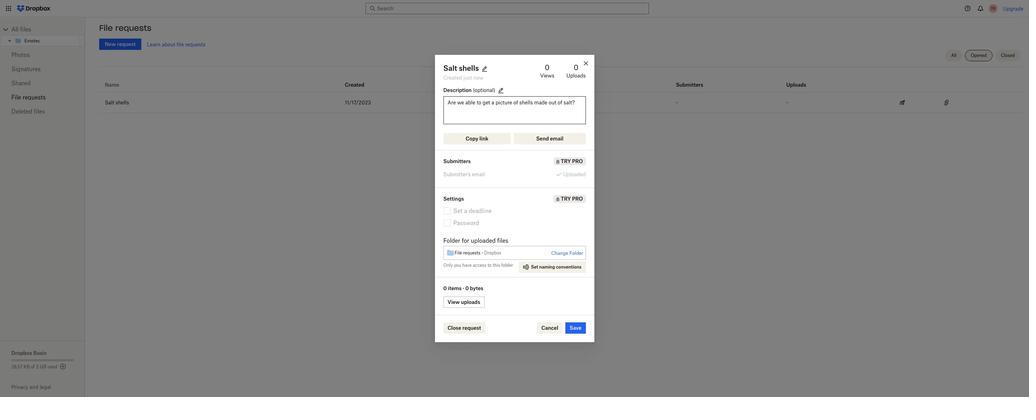 Task type: vqa. For each thing, say whether or not it's contained in the screenshot.
2nd Share from the top of the share file request dialog
no



Task type: describe. For each thing, give the bounding box(es) containing it.
conventions
[[556, 265, 582, 270]]

send email button
[[514, 133, 586, 145]]

created for created
[[345, 82, 365, 88]]

deleted files
[[11, 108, 45, 115]]

submitter's
[[444, 172, 471, 178]]

only you have access to this folder
[[444, 263, 513, 268]]

view
[[448, 300, 460, 306]]

send email image
[[899, 99, 907, 107]]

of
[[31, 365, 35, 370]]

copy link button
[[444, 133, 511, 145]]

description ( optional )
[[444, 87, 496, 93]]

save
[[570, 325, 582, 331]]

this
[[493, 263, 501, 268]]

0 vertical spatial file
[[99, 23, 113, 33]]

access
[[473, 263, 487, 268]]

0 views
[[540, 63, 555, 79]]

uploaded
[[564, 172, 586, 178]]

0 items · 0 bytes
[[444, 286, 484, 292]]

all for all files
[[11, 26, 19, 33]]

1 vertical spatial dropbox
[[11, 351, 32, 357]]

naming
[[540, 265, 555, 270]]

row containing salt shells
[[99, 93, 1024, 113]]

closed
[[1002, 53, 1016, 58]]

send
[[537, 136, 549, 142]]

for
[[462, 238, 470, 245]]

view uploads
[[448, 300, 481, 306]]

bytes
[[470, 286, 484, 292]]

now
[[474, 75, 484, 81]]

(
[[473, 87, 475, 93]]

shells for created just now
[[459, 64, 479, 73]]

set naming conventions button
[[519, 262, 586, 273]]

uploaded
[[471, 238, 496, 245]]

table containing name
[[99, 69, 1024, 113]]

used
[[48, 365, 57, 370]]

view uploads button
[[444, 297, 485, 308]]

learn about file requests link
[[147, 41, 206, 47]]

all files
[[11, 26, 31, 33]]

created just now
[[444, 75, 484, 81]]

email for send email
[[550, 136, 564, 142]]

salt shells for created just now
[[444, 64, 479, 73]]

a
[[464, 208, 467, 215]]

file requests link
[[11, 90, 74, 105]]

change folder
[[552, 251, 584, 256]]

2 - from the left
[[676, 100, 678, 106]]

close
[[448, 325, 462, 331]]

privacy and legal
[[11, 385, 51, 391]]

files for all files
[[20, 26, 31, 33]]

about
[[162, 41, 175, 47]]

deleted
[[11, 108, 32, 115]]

upgrade link
[[1004, 5, 1024, 12]]

)
[[494, 87, 496, 93]]

0 for 0 views
[[545, 63, 550, 72]]

copy link image
[[943, 99, 951, 107]]

and
[[29, 385, 38, 391]]

cell inside row
[[980, 93, 1024, 113]]

global header element
[[0, 0, 1030, 17]]

salt shells for 11/17/2023
[[105, 100, 129, 106]]

0 vertical spatial dropbox
[[485, 250, 502, 256]]

dropbox basic
[[11, 351, 47, 357]]

folder for uploaded files
[[444, 238, 509, 245]]

change
[[552, 251, 569, 256]]

only
[[444, 263, 453, 268]]

emotes link
[[15, 37, 78, 45]]

closed button
[[996, 50, 1021, 61]]

uploads
[[461, 300, 481, 306]]

optional
[[475, 87, 494, 93]]

link
[[480, 136, 489, 142]]

set a deadline
[[454, 208, 492, 215]]

cancel
[[542, 325, 559, 331]]

shells for 11/17/2023
[[116, 100, 129, 106]]

0 horizontal spatial file
[[11, 94, 21, 101]]

2 horizontal spatial file
[[455, 250, 462, 256]]

requests right file
[[185, 41, 206, 47]]

opened button
[[966, 50, 993, 61]]

upgrade
[[1004, 5, 1024, 12]]

salt for created just now
[[444, 64, 457, 73]]

password
[[454, 220, 479, 227]]

0 uploads
[[567, 63, 586, 79]]

get more space image
[[59, 363, 67, 372]]

requests up deleted files
[[23, 94, 46, 101]]

folder inside button
[[570, 251, 584, 256]]

pro for password
[[572, 196, 583, 202]]

files for deleted files
[[34, 108, 45, 115]]

28.57
[[11, 365, 23, 370]]

learn about file requests
[[147, 41, 206, 47]]

deadline
[[469, 208, 492, 215]]

photos link
[[11, 48, 74, 62]]

gb
[[40, 365, 46, 370]]

all files tree
[[1, 24, 85, 46]]

copy
[[466, 136, 479, 142]]

set naming conventions
[[531, 265, 582, 270]]

1 vertical spatial file requests
[[11, 94, 46, 101]]



Task type: locate. For each thing, give the bounding box(es) containing it.
0 vertical spatial salt
[[444, 64, 457, 73]]

uploads
[[567, 73, 586, 79]]

1 try from the top
[[561, 158, 571, 164]]

file requests up learn
[[99, 23, 152, 33]]

files right uploaded
[[498, 238, 509, 245]]

1 horizontal spatial all
[[952, 53, 957, 58]]

salt shells inside row
[[105, 100, 129, 106]]

try
[[561, 158, 571, 164], [561, 196, 571, 202]]

1 vertical spatial try
[[561, 196, 571, 202]]

legal
[[40, 385, 51, 391]]

0 horizontal spatial files
[[20, 26, 31, 33]]

folder
[[444, 238, 461, 245], [570, 251, 584, 256]]

email right submitter's
[[472, 172, 485, 178]]

set inside button
[[531, 265, 539, 270]]

1 horizontal spatial files
[[34, 108, 45, 115]]

pro down "uploaded"
[[572, 196, 583, 202]]

1 horizontal spatial salt shells
[[444, 64, 479, 73]]

files down file requests link on the left
[[34, 108, 45, 115]]

folder up conventions
[[570, 251, 584, 256]]

0 vertical spatial try pro
[[561, 158, 583, 164]]

created
[[444, 75, 462, 81], [345, 82, 365, 88]]

kb
[[24, 365, 30, 370]]

dialog containing 0
[[435, 55, 595, 343]]

1 horizontal spatial email
[[550, 136, 564, 142]]

2 try pro from the top
[[561, 196, 583, 202]]

try pro
[[561, 158, 583, 164], [561, 196, 583, 202]]

salt down name
[[105, 100, 114, 106]]

name
[[105, 82, 119, 88]]

submitter's email
[[444, 172, 485, 178]]

1 pro from the top
[[572, 158, 583, 164]]

1 row from the top
[[99, 69, 1024, 93]]

cell
[[980, 93, 1024, 113]]

0 vertical spatial folder
[[444, 238, 461, 245]]

2 vertical spatial files
[[498, 238, 509, 245]]

requests up learn
[[115, 23, 152, 33]]

•
[[482, 250, 483, 256]]

email
[[550, 136, 564, 142], [472, 172, 485, 178]]

3 column header from the left
[[787, 72, 815, 89]]

items
[[448, 286, 462, 292]]

copy link
[[466, 136, 489, 142]]

opened
[[971, 53, 987, 58]]

send email
[[537, 136, 564, 142]]

shells
[[459, 64, 479, 73], [116, 100, 129, 106]]

signatures link
[[11, 62, 74, 76]]

to
[[488, 263, 492, 268]]

settings
[[444, 196, 464, 202]]

1 horizontal spatial folder
[[570, 251, 584, 256]]

2
[[36, 365, 39, 370]]

salt inside row
[[105, 100, 114, 106]]

set left naming
[[531, 265, 539, 270]]

file requests • dropbox
[[455, 250, 502, 256]]

requests
[[115, 23, 152, 33], [185, 41, 206, 47], [23, 94, 46, 101], [463, 250, 481, 256]]

0 vertical spatial file requests
[[99, 23, 152, 33]]

files up emotes
[[20, 26, 31, 33]]

1 horizontal spatial set
[[531, 265, 539, 270]]

0 horizontal spatial created
[[345, 82, 365, 88]]

2 column header from the left
[[676, 72, 705, 89]]

0 left items
[[444, 286, 447, 292]]

1 horizontal spatial dropbox
[[485, 250, 502, 256]]

created up description
[[444, 75, 462, 81]]

salt up created just now
[[444, 64, 457, 73]]

try for uploaded
[[561, 158, 571, 164]]

submitters
[[444, 158, 471, 164]]

1 vertical spatial file
[[11, 94, 21, 101]]

1 vertical spatial set
[[531, 265, 539, 270]]

2 horizontal spatial files
[[498, 238, 509, 245]]

created for created just now
[[444, 75, 462, 81]]

request
[[463, 325, 481, 331]]

row containing name
[[99, 69, 1024, 93]]

try down "uploaded"
[[561, 196, 571, 202]]

salt for 11/17/2023
[[105, 100, 114, 106]]

emotes
[[24, 38, 40, 43]]

set for set naming conventions
[[531, 265, 539, 270]]

shared
[[11, 80, 31, 87]]

1 vertical spatial created
[[345, 82, 365, 88]]

0 horizontal spatial column header
[[511, 72, 553, 89]]

try pro up "uploaded"
[[561, 158, 583, 164]]

pro trial element for uploaded
[[554, 158, 586, 166]]

column header
[[511, 72, 553, 89], [676, 72, 705, 89], [787, 72, 815, 89]]

28.57 kb of 2 gb used
[[11, 365, 57, 370]]

dropbox right •
[[485, 250, 502, 256]]

1 horizontal spatial -
[[676, 100, 678, 106]]

folder
[[502, 263, 513, 268]]

dialog
[[435, 55, 595, 343]]

privacy
[[11, 385, 28, 391]]

basic
[[33, 351, 47, 357]]

all for all
[[952, 53, 957, 58]]

try for password
[[561, 196, 571, 202]]

1 horizontal spatial file
[[99, 23, 113, 33]]

description
[[444, 87, 472, 93]]

0 vertical spatial pro trial element
[[554, 158, 586, 166]]

all
[[11, 26, 19, 33], [952, 53, 957, 58]]

dropbox up the 28.57
[[11, 351, 32, 357]]

file
[[177, 41, 184, 47]]

0 inside 0 views
[[545, 63, 550, 72]]

all inside "tree"
[[11, 26, 19, 33]]

1 vertical spatial try pro
[[561, 196, 583, 202]]

·
[[463, 286, 465, 292]]

try pro down "uploaded"
[[561, 196, 583, 202]]

1 vertical spatial pro trial element
[[554, 195, 586, 203]]

0 up views
[[545, 63, 550, 72]]

files inside "tree"
[[20, 26, 31, 33]]

0 horizontal spatial all
[[11, 26, 19, 33]]

email inside "button"
[[550, 136, 564, 142]]

1 vertical spatial salt shells
[[105, 100, 129, 106]]

salt shells
[[444, 64, 479, 73], [105, 100, 129, 106]]

dropbox logo - go to the homepage image
[[14, 3, 53, 14]]

set left a
[[454, 208, 463, 215]]

pro
[[572, 158, 583, 164], [572, 196, 583, 202]]

2 horizontal spatial -
[[787, 100, 789, 106]]

0 horizontal spatial shells
[[116, 100, 129, 106]]

0 horizontal spatial salt shells
[[105, 100, 129, 106]]

0 for 0 items · 0 bytes
[[444, 286, 447, 292]]

0 horizontal spatial email
[[472, 172, 485, 178]]

0 horizontal spatial dropbox
[[11, 351, 32, 357]]

just
[[464, 75, 472, 81]]

2 vertical spatial file
[[455, 250, 462, 256]]

files inside 'dialog'
[[498, 238, 509, 245]]

created inside row
[[345, 82, 365, 88]]

1 vertical spatial files
[[34, 108, 45, 115]]

shells down name
[[116, 100, 129, 106]]

1 horizontal spatial column header
[[676, 72, 705, 89]]

0 vertical spatial email
[[550, 136, 564, 142]]

0 up 'uploads'
[[574, 63, 579, 72]]

0 horizontal spatial set
[[454, 208, 463, 215]]

table
[[99, 69, 1024, 113]]

2 pro trial element from the top
[[554, 195, 586, 203]]

2 horizontal spatial column header
[[787, 72, 815, 89]]

1 horizontal spatial created
[[444, 75, 462, 81]]

pro trial element for password
[[554, 195, 586, 203]]

save button
[[566, 323, 586, 334]]

1 vertical spatial email
[[472, 172, 485, 178]]

pro trial element up "uploaded"
[[554, 158, 586, 166]]

0
[[545, 63, 550, 72], [574, 63, 579, 72], [444, 286, 447, 292], [466, 286, 469, 292]]

0 horizontal spatial file requests
[[11, 94, 46, 101]]

file requests up deleted files
[[11, 94, 46, 101]]

11/17/2023
[[345, 100, 371, 106]]

pro trial element down "uploaded"
[[554, 195, 586, 203]]

salt shells down name
[[105, 100, 129, 106]]

all inside button
[[952, 53, 957, 58]]

folder left for at the bottom left of the page
[[444, 238, 461, 245]]

1 vertical spatial pro
[[572, 196, 583, 202]]

try up "uploaded"
[[561, 158, 571, 164]]

1 horizontal spatial shells
[[459, 64, 479, 73]]

1 vertical spatial shells
[[116, 100, 129, 106]]

created up the 11/17/2023 at the left top of the page
[[345, 82, 365, 88]]

row
[[99, 69, 1024, 93], [99, 93, 1024, 113]]

1 column header from the left
[[511, 72, 553, 89]]

3 - from the left
[[787, 100, 789, 106]]

shared link
[[11, 76, 74, 90]]

change folder button
[[552, 249, 584, 258]]

2 pro from the top
[[572, 196, 583, 202]]

1 vertical spatial all
[[952, 53, 957, 58]]

0 vertical spatial all
[[11, 26, 19, 33]]

1 horizontal spatial salt
[[444, 64, 457, 73]]

salt shells up created just now
[[444, 64, 479, 73]]

0 vertical spatial salt shells
[[444, 64, 479, 73]]

0 vertical spatial created
[[444, 75, 462, 81]]

created button
[[345, 81, 365, 89]]

0 horizontal spatial folder
[[444, 238, 461, 245]]

all up photos
[[11, 26, 19, 33]]

0 vertical spatial shells
[[459, 64, 479, 73]]

0 vertical spatial set
[[454, 208, 463, 215]]

pro trial element
[[554, 158, 586, 166], [554, 195, 586, 203]]

0 inside '0 uploads'
[[574, 63, 579, 72]]

0 right · on the bottom left of the page
[[466, 286, 469, 292]]

pro for uploaded
[[572, 158, 583, 164]]

1 vertical spatial salt
[[105, 100, 114, 106]]

try pro for uploaded
[[561, 158, 583, 164]]

photos
[[11, 51, 30, 58]]

close request button
[[444, 323, 486, 334]]

requests left •
[[463, 250, 481, 256]]

Add any extra details about the request text field
[[444, 96, 586, 124]]

1 pro trial element from the top
[[554, 158, 586, 166]]

0 vertical spatial files
[[20, 26, 31, 33]]

2 try from the top
[[561, 196, 571, 202]]

0 for 0 uploads
[[574, 63, 579, 72]]

0 horizontal spatial salt
[[105, 100, 114, 106]]

all files link
[[11, 24, 85, 35]]

dropbox
[[485, 250, 502, 256], [11, 351, 32, 357]]

1 - from the left
[[511, 100, 513, 106]]

cancel button
[[537, 323, 563, 334]]

privacy and legal link
[[11, 385, 85, 391]]

signatures
[[11, 66, 41, 73]]

email right send in the right of the page
[[550, 136, 564, 142]]

1 try pro from the top
[[561, 158, 583, 164]]

0 horizontal spatial -
[[511, 100, 513, 106]]

1 vertical spatial folder
[[570, 251, 584, 256]]

email for submitter's email
[[472, 172, 485, 178]]

have
[[463, 263, 472, 268]]

all left opened
[[952, 53, 957, 58]]

try pro for password
[[561, 196, 583, 202]]

deleted files link
[[11, 105, 74, 119]]

2 row from the top
[[99, 93, 1024, 113]]

0 vertical spatial pro
[[572, 158, 583, 164]]

learn
[[147, 41, 161, 47]]

file requests
[[99, 23, 152, 33], [11, 94, 46, 101]]

0 vertical spatial try
[[561, 158, 571, 164]]

pro up "uploaded"
[[572, 158, 583, 164]]

1 horizontal spatial file requests
[[99, 23, 152, 33]]

salt shells inside 'dialog'
[[444, 64, 479, 73]]

close request
[[448, 325, 481, 331]]

set for set a deadline
[[454, 208, 463, 215]]

shells inside row
[[116, 100, 129, 106]]

views
[[540, 73, 555, 79]]

all button
[[946, 50, 963, 61]]

shells up just
[[459, 64, 479, 73]]



